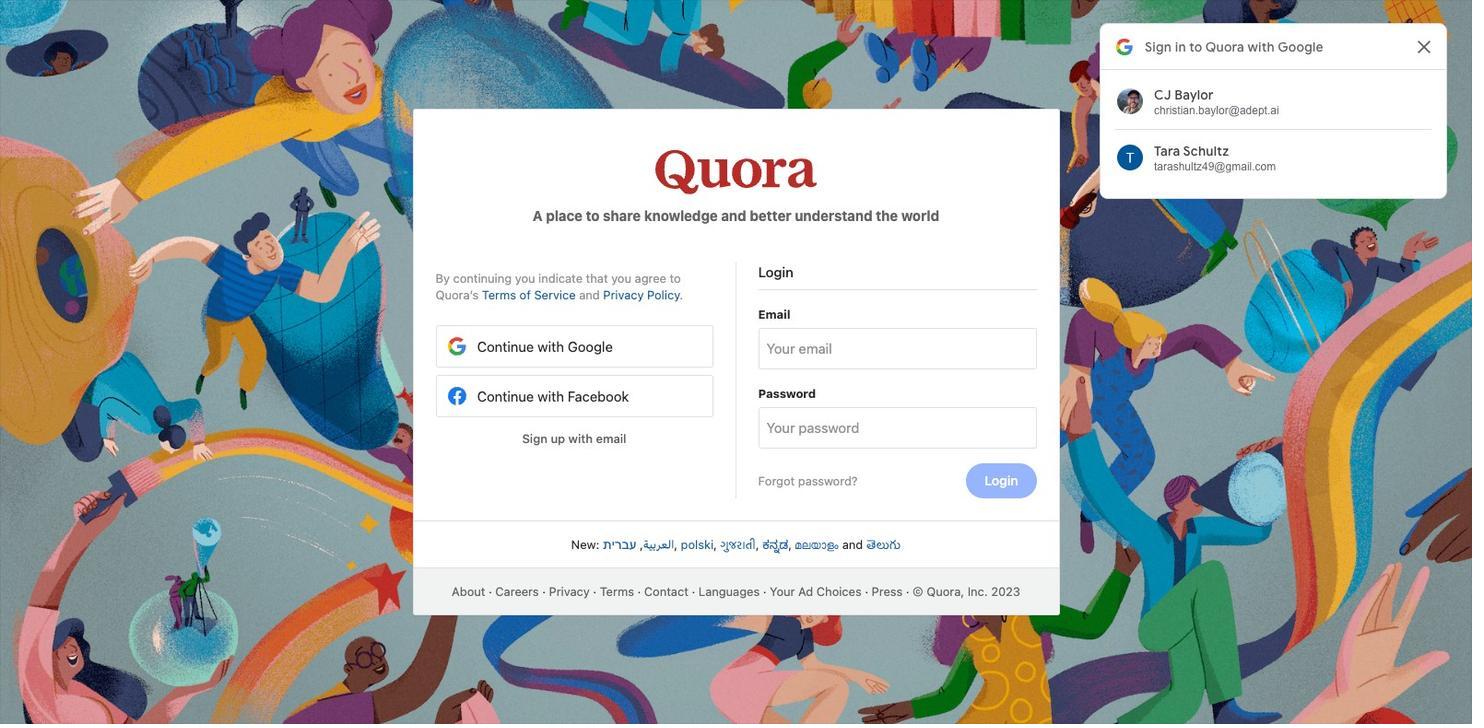 Task type: vqa. For each thing, say whether or not it's contained in the screenshot.
up
yes



Task type: describe. For each thing, give the bounding box(es) containing it.
2023
[[992, 585, 1021, 599]]

contact link
[[645, 585, 689, 599]]

inc.
[[968, 585, 988, 599]]

ગુજરાતી link
[[721, 537, 756, 552]]

your ad choices link
[[770, 585, 862, 599]]

better
[[750, 207, 792, 224]]

google
[[568, 338, 613, 355]]

3 , from the left
[[714, 537, 717, 552]]

polski
[[681, 537, 714, 552]]

ಕನ್ನಡ link
[[763, 537, 789, 552]]

login
[[759, 264, 794, 280]]

1 vertical spatial privacy
[[549, 585, 590, 599]]

0 horizontal spatial to
[[586, 207, 600, 224]]

that
[[586, 271, 608, 286]]

policy
[[647, 288, 680, 302]]

careers link
[[496, 585, 539, 599]]

with inside button
[[569, 432, 593, 447]]

2 horizontal spatial and
[[843, 537, 863, 552]]

by continuing you indicate that you agree
[[436, 271, 667, 286]]

0 horizontal spatial and
[[579, 288, 600, 302]]

terms for terms of service and privacy policy .
[[482, 288, 517, 302]]

knowledge
[[644, 207, 718, 224]]

press link
[[872, 585, 903, 599]]

continue with facebook
[[477, 388, 629, 405]]

email
[[596, 432, 627, 447]]

.
[[680, 288, 683, 302]]

your
[[770, 585, 795, 599]]

the
[[876, 207, 898, 224]]

©
[[913, 585, 924, 599]]

of
[[520, 288, 531, 302]]

a
[[533, 207, 543, 224]]

up
[[551, 432, 565, 447]]

1 you from the left
[[515, 271, 535, 286]]

continue with google
[[477, 338, 613, 355]]

terms for terms
[[600, 585, 634, 599]]

עברית
[[603, 537, 637, 552]]

press
[[872, 585, 903, 599]]

world
[[902, 207, 940, 224]]

1 , from the left
[[637, 537, 644, 552]]

sign
[[522, 432, 548, 447]]

agree
[[635, 271, 667, 286]]

share
[[603, 207, 641, 224]]

indicate
[[539, 271, 583, 286]]

terms of service link
[[482, 288, 576, 302]]

sign up with email button
[[436, 425, 713, 453]]

privacy policy link
[[603, 288, 680, 302]]

password?
[[799, 474, 858, 489]]

quora,
[[927, 585, 965, 599]]

place
[[546, 207, 583, 224]]

తెలుగు
[[867, 537, 901, 552]]



Task type: locate. For each thing, give the bounding box(es) containing it.
quora's
[[436, 288, 479, 302]]

0 horizontal spatial you
[[515, 271, 535, 286]]

forgot
[[759, 474, 795, 489]]

terms of service and privacy policy .
[[482, 288, 683, 302]]

careers
[[496, 585, 539, 599]]

1 continue from the top
[[477, 338, 534, 355]]

and down that
[[579, 288, 600, 302]]

0 horizontal spatial terms
[[482, 288, 517, 302]]

2 , from the left
[[674, 537, 678, 552]]

your ad choices
[[770, 585, 862, 599]]

తెలుగు link
[[867, 537, 901, 552]]

privacy link
[[549, 585, 590, 599]]

with right up
[[569, 432, 593, 447]]

0 horizontal spatial privacy
[[549, 585, 590, 599]]

facebook
[[568, 388, 629, 405]]

0 vertical spatial to
[[586, 207, 600, 224]]

terms link
[[600, 585, 634, 599]]

to
[[586, 207, 600, 224], [670, 271, 681, 286]]

with left google
[[538, 338, 564, 355]]

1 vertical spatial continue
[[477, 388, 534, 405]]

ગુજરાતી
[[721, 537, 756, 552]]

0 vertical spatial terms
[[482, 288, 517, 302]]

to quora's
[[436, 271, 681, 302]]

1 horizontal spatial terms
[[600, 585, 634, 599]]

you up of
[[515, 271, 535, 286]]

continue
[[477, 338, 534, 355], [477, 388, 534, 405]]

by
[[436, 271, 450, 286]]

about link
[[452, 585, 486, 599]]

0 vertical spatial continue
[[477, 338, 534, 355]]

1 horizontal spatial you
[[612, 271, 632, 286]]

new:
[[571, 537, 600, 552]]

2 continue from the top
[[477, 388, 534, 405]]

1 vertical spatial and
[[579, 288, 600, 302]]

1 vertical spatial terms
[[600, 585, 634, 599]]

,
[[637, 537, 644, 552], [674, 537, 678, 552], [714, 537, 717, 552], [756, 537, 760, 552], [789, 537, 792, 552]]

with
[[538, 338, 564, 355], [538, 388, 564, 405], [569, 432, 593, 447]]

© quora, inc. 2023
[[913, 585, 1021, 599]]

terms down עברית link
[[600, 585, 634, 599]]

ad
[[799, 585, 814, 599]]

languages link
[[699, 585, 760, 599]]

polski link
[[681, 537, 714, 552]]

and
[[722, 207, 747, 224], [579, 288, 600, 302], [843, 537, 863, 552]]

forgot password?
[[759, 474, 858, 489]]

with for google
[[538, 338, 564, 355]]

മലയാളം
[[796, 537, 839, 552]]

password
[[759, 387, 816, 401]]

continue up the sign
[[477, 388, 534, 405]]

understand
[[795, 207, 873, 224]]

you
[[515, 271, 535, 286], [612, 271, 632, 286]]

to right 'place'
[[586, 207, 600, 224]]

you right that
[[612, 271, 632, 286]]

0 vertical spatial privacy
[[603, 288, 644, 302]]

with for facebook
[[538, 388, 564, 405]]

continue for continue with facebook
[[477, 388, 534, 405]]

2 vertical spatial with
[[569, 432, 593, 447]]

0 vertical spatial with
[[538, 338, 564, 355]]

ಕನ್ನಡ
[[763, 537, 789, 552]]

contact
[[645, 585, 689, 599]]

0 vertical spatial and
[[722, 207, 747, 224]]

sign up with email
[[522, 432, 627, 447]]

1 horizontal spatial and
[[722, 207, 747, 224]]

privacy down that
[[603, 288, 644, 302]]

privacy
[[603, 288, 644, 302], [549, 585, 590, 599]]

to inside 'to quora's'
[[670, 271, 681, 286]]

continue for continue with google
[[477, 338, 534, 355]]

2 vertical spatial and
[[843, 537, 863, 552]]

5 , from the left
[[789, 537, 792, 552]]

עברית link
[[603, 537, 637, 552]]

continue down of
[[477, 338, 534, 355]]

email
[[759, 307, 791, 322]]

1 vertical spatial to
[[670, 271, 681, 286]]

languages
[[699, 585, 760, 599]]

with up up
[[538, 388, 564, 405]]

2 you from the left
[[612, 271, 632, 286]]

service
[[534, 288, 576, 302]]

العربية
[[644, 537, 674, 552]]

Password password field
[[767, 419, 1029, 438]]

privacy left terms link
[[549, 585, 590, 599]]

العربية link
[[644, 537, 674, 552]]

about
[[452, 585, 486, 599]]

terms down continuing
[[482, 288, 517, 302]]

choices
[[817, 585, 862, 599]]

terms
[[482, 288, 517, 302], [600, 585, 634, 599]]

continuing
[[453, 271, 512, 286]]

a place to share knowledge and better understand the world
[[533, 207, 940, 224]]

to up .
[[670, 271, 681, 286]]

4 , from the left
[[756, 537, 760, 552]]

and left తెలుగు link
[[843, 537, 863, 552]]

, polski , ગુજરાતી , ಕನ್ನಡ , മലയാളം and తెలుగు
[[674, 537, 901, 552]]

1 vertical spatial with
[[538, 388, 564, 405]]

1 horizontal spatial privacy
[[603, 288, 644, 302]]

മലയാളം link
[[796, 537, 839, 552]]

and left better
[[722, 207, 747, 224]]

Email email field
[[767, 339, 1029, 359]]

1 horizontal spatial to
[[670, 271, 681, 286]]



